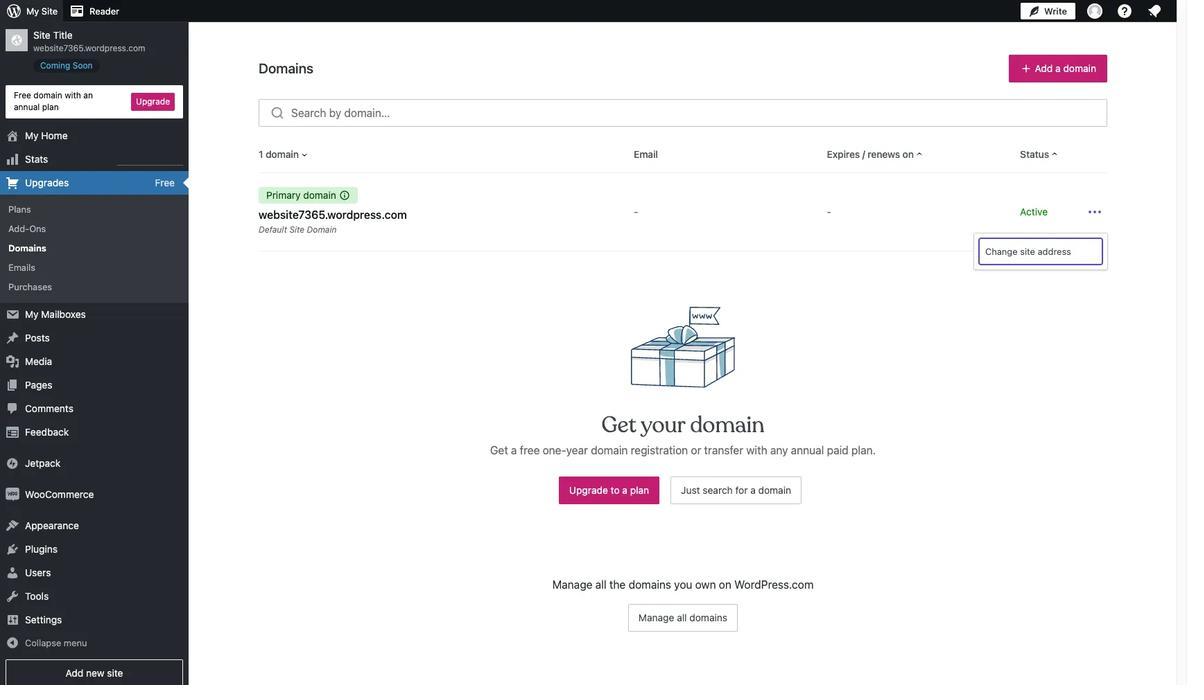 Task type: locate. For each thing, give the bounding box(es) containing it.
with left any
[[746, 445, 768, 457]]

free for free
[[155, 176, 175, 188]]

get
[[602, 411, 637, 440], [490, 445, 508, 457]]

1 vertical spatial domains
[[8, 243, 46, 254]]

1 horizontal spatial manage
[[639, 612, 674, 624]]

1 vertical spatial manage
[[639, 612, 674, 624]]

0 vertical spatial get
[[602, 411, 637, 440]]

1 vertical spatial all
[[677, 612, 687, 624]]

upgrade for upgrade to a plan
[[569, 485, 608, 497]]

domain inside "button"
[[1064, 62, 1097, 74]]

domain actions image
[[1087, 204, 1103, 221]]

on right renews
[[903, 148, 914, 160]]

1 horizontal spatial add
[[1035, 62, 1053, 74]]

my left home
[[25, 129, 39, 141]]

1 horizontal spatial all
[[677, 612, 687, 624]]

0 vertical spatial all
[[596, 579, 607, 592]]

add a domain button
[[1009, 55, 1108, 83]]

0 horizontal spatial -
[[634, 206, 638, 218]]

get left free
[[490, 445, 508, 457]]

with left an
[[65, 90, 81, 101]]

website7365.wordpress.com up the domain
[[259, 209, 407, 221]]

domain up transfer
[[690, 411, 765, 440]]

0 vertical spatial add
[[1035, 62, 1053, 74]]

upgrade inside button
[[136, 96, 170, 107]]

expires / renews on button
[[827, 148, 925, 162]]

domain inside 'button'
[[266, 148, 299, 160]]

1 horizontal spatial on
[[903, 148, 914, 160]]

pages
[[25, 379, 52, 391]]

0 vertical spatial upgrade
[[136, 96, 170, 107]]

free
[[520, 445, 540, 457]]

0 horizontal spatial get
[[490, 445, 508, 457]]

my mailboxes link
[[0, 303, 189, 326]]

domain up the annual plan
[[34, 90, 62, 101]]

domain up the website7365.wordpress.com default site domain
[[303, 189, 336, 201]]

a
[[1056, 62, 1061, 74], [511, 445, 517, 457], [622, 485, 628, 497], [751, 485, 756, 497]]

0 vertical spatial domains
[[629, 579, 671, 592]]

1 vertical spatial add
[[66, 668, 83, 680]]

1 vertical spatial on
[[719, 579, 732, 592]]

add down write link
[[1035, 62, 1053, 74]]

comments
[[25, 403, 73, 414]]

change
[[986, 246, 1018, 257]]

2 vertical spatial site
[[290, 225, 305, 235]]

plugins link
[[0, 538, 189, 561]]

free
[[14, 90, 31, 101], [155, 176, 175, 188]]

woocommerce
[[25, 489, 94, 500]]

email
[[634, 148, 658, 160]]

soon
[[73, 60, 93, 71]]

free down highest hourly views 0 image
[[155, 176, 175, 188]]

0 vertical spatial img image
[[6, 457, 19, 471]]

1 vertical spatial website7365.wordpress.com
[[259, 209, 407, 221]]

on inside the expires / renews on button
[[903, 148, 914, 160]]

a inside "button"
[[1056, 62, 1061, 74]]

for
[[736, 485, 748, 497]]

to
[[611, 485, 620, 497]]

manage all domains
[[639, 612, 728, 624]]

primary domain
[[266, 189, 336, 201]]

0 horizontal spatial website7365.wordpress.com
[[33, 43, 145, 54]]

domain down my profile image
[[1064, 62, 1097, 74]]

upgrade up highest hourly views 0 image
[[136, 96, 170, 107]]

domain right 1
[[266, 148, 299, 160]]

add new site
[[66, 668, 123, 680]]

site up the title
[[42, 6, 58, 17]]

a left free
[[511, 445, 517, 457]]

my up posts in the left of the page
[[25, 308, 39, 320]]

website7365.wordpress.com up soon
[[33, 43, 145, 54]]

feedback
[[25, 426, 69, 438]]

0 vertical spatial my
[[26, 6, 39, 17]]

upgrades
[[25, 177, 69, 188]]

website7365.wordpress.com inside get your domain main content
[[259, 209, 407, 221]]

img image inside woocommerce link
[[6, 488, 19, 502]]

1 horizontal spatial site
[[1020, 246, 1035, 257]]

own
[[695, 579, 716, 592]]

upgrade left the to
[[569, 485, 608, 497]]

all
[[596, 579, 607, 592], [677, 612, 687, 624]]

domains down own in the bottom right of the page
[[690, 612, 728, 624]]

None search field
[[259, 99, 1108, 127]]

change site address button
[[980, 239, 1102, 264]]

site inside my site link
[[42, 6, 58, 17]]

0 horizontal spatial add
[[66, 668, 83, 680]]

posts
[[25, 332, 50, 344]]

manage left the on the bottom of the page
[[552, 579, 593, 592]]

1 vertical spatial with
[[746, 445, 768, 457]]

website7365.wordpress.com
[[33, 43, 145, 54], [259, 209, 407, 221]]

collapse menu link
[[0, 632, 189, 655]]

change site address
[[986, 246, 1071, 257]]

domains
[[259, 60, 313, 76], [8, 243, 46, 254]]

free up the annual plan
[[14, 90, 31, 101]]

domains link
[[0, 239, 189, 258]]

all left the on the bottom of the page
[[596, 579, 607, 592]]

my profile image
[[1087, 3, 1103, 19]]

0 horizontal spatial with
[[65, 90, 81, 101]]

email button
[[634, 148, 658, 162]]

1 vertical spatial get
[[490, 445, 508, 457]]

2 vertical spatial my
[[25, 308, 39, 320]]

comments link
[[0, 397, 189, 421]]

jetpack link
[[0, 452, 189, 475]]

img image left "jetpack"
[[6, 457, 19, 471]]

1 domain button
[[259, 148, 310, 162]]

address
[[1038, 246, 1071, 257]]

/
[[863, 148, 865, 160]]

free inside free domain with an annual plan
[[14, 90, 31, 101]]

1 img image from the top
[[6, 457, 19, 471]]

add new site link
[[6, 661, 183, 686]]

domain
[[1064, 62, 1097, 74], [34, 90, 62, 101], [266, 148, 299, 160], [303, 189, 336, 201], [690, 411, 765, 440], [591, 445, 628, 457], [758, 485, 791, 497]]

domain inside free domain with an annual plan
[[34, 90, 62, 101]]

- down email button
[[634, 206, 638, 218]]

1 vertical spatial my
[[25, 129, 39, 141]]

plans link
[[0, 199, 189, 219]]

all for domains
[[677, 612, 687, 624]]

img image for woocommerce
[[6, 488, 19, 502]]

upgrade inside get your domain main content
[[569, 485, 608, 497]]

site right default
[[290, 225, 305, 235]]

paid
[[827, 445, 849, 457]]

0 vertical spatial site
[[1020, 246, 1035, 257]]

a down write
[[1056, 62, 1061, 74]]

1 vertical spatial upgrade
[[569, 485, 608, 497]]

mailboxes
[[41, 308, 86, 320]]

site right change
[[1020, 246, 1035, 257]]

all down manage all the domains you own on wordpress.com
[[677, 612, 687, 624]]

site right new
[[107, 668, 123, 680]]

purchases
[[8, 282, 52, 293]]

1 horizontal spatial upgrade
[[569, 485, 608, 497]]

your
[[641, 411, 685, 440]]

plans
[[8, 204, 31, 215]]

1 vertical spatial img image
[[6, 488, 19, 502]]

1 vertical spatial site
[[33, 29, 50, 41]]

1 vertical spatial site
[[107, 668, 123, 680]]

just search for a domain
[[681, 485, 791, 497]]

renews
[[868, 148, 900, 160]]

help image
[[1117, 3, 1133, 19]]

0 vertical spatial with
[[65, 90, 81, 101]]

new
[[86, 668, 104, 680]]

0 horizontal spatial domains
[[629, 579, 671, 592]]

0 horizontal spatial manage
[[552, 579, 593, 592]]

my left "reader" link
[[26, 6, 39, 17]]

domains
[[629, 579, 671, 592], [690, 612, 728, 624]]

with inside free domain with an annual plan
[[65, 90, 81, 101]]

with
[[65, 90, 81, 101], [746, 445, 768, 457]]

img image
[[6, 457, 19, 471], [6, 488, 19, 502]]

0 horizontal spatial free
[[14, 90, 31, 101]]

0 horizontal spatial all
[[596, 579, 607, 592]]

0 horizontal spatial domains
[[8, 243, 46, 254]]

1 horizontal spatial domains
[[259, 60, 313, 76]]

search
[[703, 485, 733, 497]]

none search field inside get your domain main content
[[259, 99, 1108, 127]]

write
[[1044, 6, 1067, 17]]

primary
[[266, 189, 301, 201]]

a right the to
[[622, 485, 628, 497]]

0 vertical spatial domains
[[259, 60, 313, 76]]

site inside the website7365.wordpress.com default site domain
[[290, 225, 305, 235]]

img image inside jetpack link
[[6, 457, 19, 471]]

0 vertical spatial free
[[14, 90, 31, 101]]

get your domain get a free one-year domain registration or transfer with any annual paid plan.
[[490, 411, 876, 457]]

status button
[[1020, 148, 1060, 162]]

one-
[[543, 445, 566, 457]]

manage down manage all the domains you own on wordpress.com
[[639, 612, 674, 624]]

coming
[[40, 60, 70, 71]]

domains right the on the bottom of the page
[[629, 579, 671, 592]]

media link
[[0, 350, 189, 373]]

0 vertical spatial manage
[[552, 579, 593, 592]]

2 img image from the top
[[6, 488, 19, 502]]

add inside "button"
[[1035, 62, 1053, 74]]

my for my mailboxes
[[25, 308, 39, 320]]

1 horizontal spatial website7365.wordpress.com
[[259, 209, 407, 221]]

0 vertical spatial site
[[42, 6, 58, 17]]

site
[[42, 6, 58, 17], [33, 29, 50, 41], [290, 225, 305, 235]]

on right own in the bottom right of the page
[[719, 579, 732, 592]]

1 vertical spatial domains
[[690, 612, 728, 624]]

my site link
[[0, 0, 63, 22]]

1 horizontal spatial domains
[[690, 612, 728, 624]]

1 vertical spatial free
[[155, 176, 175, 188]]

settings link
[[0, 609, 189, 632]]

active
[[1020, 206, 1048, 218]]

- down expires
[[827, 206, 832, 218]]

title
[[53, 29, 73, 41]]

site left the title
[[33, 29, 50, 41]]

with inside get your domain get a free one-year domain registration or transfer with any annual paid plan.
[[746, 445, 768, 457]]

add
[[1035, 62, 1053, 74], [66, 668, 83, 680]]

1 horizontal spatial with
[[746, 445, 768, 457]]

Search search field
[[291, 100, 1107, 126]]

img image left woocommerce on the left of page
[[6, 488, 19, 502]]

1 horizontal spatial free
[[155, 176, 175, 188]]

get left your at the right bottom
[[602, 411, 637, 440]]

0 horizontal spatial upgrade
[[136, 96, 170, 107]]

0 vertical spatial on
[[903, 148, 914, 160]]

1 horizontal spatial -
[[827, 206, 832, 218]]

add left new
[[66, 668, 83, 680]]

0 vertical spatial website7365.wordpress.com
[[33, 43, 145, 54]]



Task type: describe. For each thing, give the bounding box(es) containing it.
wordpress.com
[[735, 579, 814, 592]]

plan
[[630, 485, 649, 497]]

posts link
[[0, 326, 189, 350]]

add-
[[8, 223, 29, 234]]

the
[[610, 579, 626, 592]]

site inside 'site title website7365.wordpress.com coming soon'
[[33, 29, 50, 41]]

add-ons link
[[0, 219, 189, 239]]

year
[[566, 445, 588, 457]]

domain right year
[[591, 445, 628, 457]]

site title website7365.wordpress.com coming soon
[[33, 29, 145, 71]]

manage all domains link
[[628, 605, 738, 633]]

users link
[[0, 561, 189, 585]]

manage all the domains you own on wordpress.com
[[552, 579, 814, 592]]

annual plan
[[14, 102, 59, 112]]

jetpack
[[25, 457, 61, 469]]

collapse menu
[[25, 638, 87, 649]]

my site
[[26, 6, 58, 17]]

my for my home
[[25, 129, 39, 141]]

1 - from the left
[[634, 206, 638, 218]]

emails
[[8, 262, 35, 273]]

my for my site
[[26, 6, 39, 17]]

2 - from the left
[[827, 206, 832, 218]]

0 horizontal spatial on
[[719, 579, 732, 592]]

media
[[25, 355, 52, 367]]

manage for manage all domains
[[639, 612, 674, 624]]

upgrade to a plan
[[569, 485, 649, 497]]

add a domain
[[1035, 62, 1097, 74]]

users
[[25, 567, 51, 579]]

expires / renews on
[[827, 148, 914, 160]]

registration
[[631, 445, 688, 457]]

transfer
[[704, 445, 744, 457]]

add for add a domain
[[1035, 62, 1053, 74]]

tools link
[[0, 585, 189, 609]]

img image for jetpack
[[6, 457, 19, 471]]

domains inside get your domain main content
[[259, 60, 313, 76]]

emails link
[[0, 258, 189, 278]]

ons
[[29, 223, 46, 234]]

site inside button
[[1020, 246, 1035, 257]]

menu
[[64, 638, 87, 649]]

just search for a domain link
[[671, 477, 802, 505]]

highest hourly views 0 image
[[117, 156, 183, 165]]

domain right for
[[758, 485, 791, 497]]

expires
[[827, 148, 860, 160]]

plugins
[[25, 543, 58, 555]]

add-ons
[[8, 223, 46, 234]]

a right for
[[751, 485, 756, 497]]

reader link
[[63, 0, 125, 22]]

free domain with an annual plan
[[14, 90, 93, 112]]

status
[[1020, 148, 1049, 160]]

stats link
[[0, 147, 189, 171]]

free for free domain with an annual plan
[[14, 90, 31, 101]]

website7365.wordpress.com default site domain
[[259, 209, 407, 235]]

just
[[681, 485, 700, 497]]

my mailboxes
[[25, 308, 86, 320]]

default
[[259, 225, 287, 235]]

reader
[[90, 6, 119, 17]]

domains inside domains link
[[8, 243, 46, 254]]

upgrade button
[[131, 93, 175, 111]]

manage for manage all the domains you own on wordpress.com
[[552, 579, 593, 592]]

domain
[[307, 225, 337, 235]]

appearance link
[[0, 514, 189, 538]]

0 horizontal spatial site
[[107, 668, 123, 680]]

annual
[[791, 445, 824, 457]]

collapse
[[25, 638, 61, 649]]

tools
[[25, 591, 49, 602]]

or
[[691, 445, 701, 457]]

write link
[[1021, 0, 1076, 22]]

plan.
[[852, 445, 876, 457]]

my home
[[25, 129, 68, 141]]

feedback link
[[0, 421, 189, 444]]

you
[[674, 579, 692, 592]]

manage your notifications image
[[1146, 3, 1163, 19]]

all for the
[[596, 579, 607, 592]]

purchases link
[[0, 278, 189, 297]]

my home link
[[0, 124, 189, 147]]

a inside get your domain get a free one-year domain registration or transfer with any annual paid plan.
[[511, 445, 517, 457]]

add for add new site
[[66, 668, 83, 680]]

upgrade for upgrade
[[136, 96, 170, 107]]

pages link
[[0, 373, 189, 397]]

get your domain main content
[[0, 0, 1108, 655]]

woocommerce link
[[0, 483, 189, 507]]

1 horizontal spatial get
[[602, 411, 637, 440]]

1
[[259, 148, 263, 160]]

settings
[[25, 614, 62, 626]]



Task type: vqa. For each thing, say whether or not it's contained in the screenshot.
See
no



